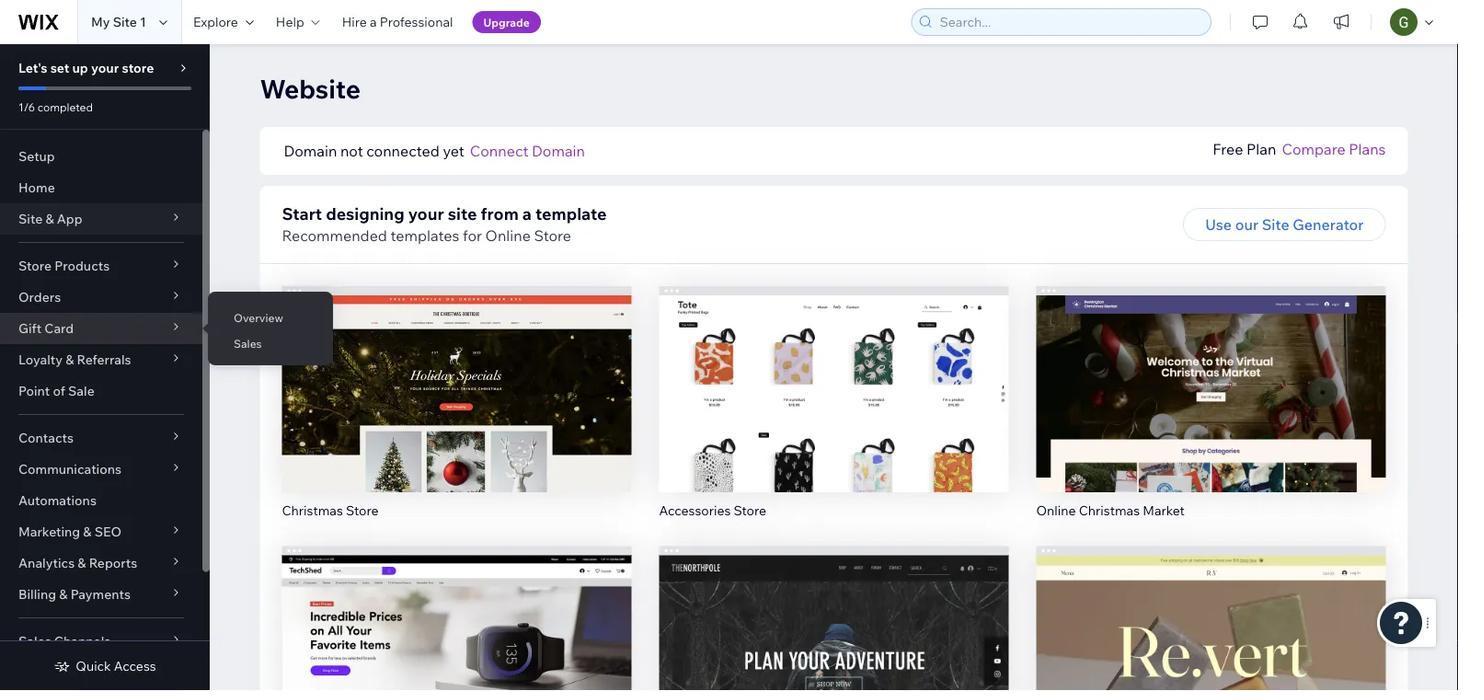 Task type: describe. For each thing, give the bounding box(es) containing it.
communications button
[[0, 454, 202, 485]]

templates
[[391, 226, 460, 245]]

site & app
[[18, 211, 82, 227]]

compare plans button
[[1283, 138, 1387, 160]]

plan
[[1247, 140, 1277, 158]]

free
[[1213, 140, 1244, 158]]

sale
[[68, 383, 95, 399]]

free plan compare plans
[[1213, 140, 1387, 158]]

analytics
[[18, 555, 75, 571]]

access
[[114, 658, 156, 674]]

& for billing
[[59, 586, 68, 602]]

1 vertical spatial online
[[1037, 502, 1077, 518]]

Search... field
[[935, 9, 1206, 35]]

products
[[55, 258, 110, 274]]

our
[[1236, 215, 1259, 234]]

marketing & seo button
[[0, 516, 202, 548]]

& for site
[[45, 211, 54, 227]]

site & app button
[[0, 203, 202, 235]]

store products button
[[0, 250, 202, 282]]

point of sale
[[18, 383, 95, 399]]

sales for sales
[[234, 336, 262, 350]]

domain not connected yet connect domain
[[284, 142, 585, 160]]

gift card button
[[0, 313, 202, 344]]

use our site generator button
[[1184, 208, 1387, 241]]

hire a professional
[[342, 14, 453, 30]]

quick
[[76, 658, 111, 674]]

sales channels button
[[0, 626, 202, 657]]

from
[[481, 203, 519, 224]]

payments
[[71, 586, 131, 602]]

home link
[[0, 172, 202, 203]]

quick access button
[[54, 658, 156, 675]]

up
[[72, 60, 88, 76]]

accessories
[[660, 502, 731, 518]]

orders
[[18, 289, 61, 305]]

connect domain button
[[470, 140, 585, 162]]

home
[[18, 179, 55, 196]]

my
[[91, 14, 110, 30]]

online inside start designing your site from a template recommended templates for online store
[[486, 226, 531, 245]]

billing
[[18, 586, 56, 602]]

upgrade
[[484, 15, 530, 29]]

loyalty
[[18, 352, 63, 368]]

help button
[[265, 0, 331, 44]]

store products
[[18, 258, 110, 274]]

explore
[[193, 14, 238, 30]]

& for loyalty
[[65, 352, 74, 368]]

upgrade button
[[473, 11, 541, 33]]

hire
[[342, 14, 367, 30]]

use our site generator
[[1206, 215, 1365, 234]]

analytics & reports button
[[0, 548, 202, 579]]

setup link
[[0, 141, 202, 172]]

a inside start designing your site from a template recommended templates for online store
[[523, 203, 532, 224]]

& for marketing
[[83, 524, 92, 540]]

site inside button
[[1263, 215, 1290, 234]]

contacts
[[18, 430, 74, 446]]

point
[[18, 383, 50, 399]]

site
[[448, 203, 477, 224]]

yet
[[443, 142, 465, 160]]

1/6
[[18, 100, 35, 114]]

analytics & reports
[[18, 555, 137, 571]]

hire a professional link
[[331, 0, 464, 44]]

sales for sales channels
[[18, 633, 51, 649]]

let's
[[18, 60, 47, 76]]

your inside sidebar element
[[91, 60, 119, 76]]

automations link
[[0, 485, 202, 516]]

sidebar element
[[0, 44, 210, 691]]

start
[[282, 203, 322, 224]]

gift
[[18, 320, 42, 336]]

contacts button
[[0, 422, 202, 454]]

marketing & seo
[[18, 524, 122, 540]]

for
[[463, 226, 482, 245]]

of
[[53, 383, 65, 399]]

quick access
[[76, 658, 156, 674]]

recommended
[[282, 226, 387, 245]]



Task type: vqa. For each thing, say whether or not it's contained in the screenshot.
Go
no



Task type: locate. For each thing, give the bounding box(es) containing it.
1 horizontal spatial domain
[[532, 142, 585, 160]]

1/6 completed
[[18, 100, 93, 114]]

billing & payments button
[[0, 579, 202, 610]]

1 horizontal spatial site
[[113, 14, 137, 30]]

0 horizontal spatial a
[[370, 14, 377, 30]]

reports
[[89, 555, 137, 571]]

domain left not
[[284, 142, 337, 160]]

1
[[140, 14, 146, 30]]

sales link
[[208, 328, 333, 359]]

site inside 'popup button'
[[18, 211, 43, 227]]

0 horizontal spatial your
[[91, 60, 119, 76]]

1 domain from the left
[[284, 142, 337, 160]]

1 horizontal spatial christmas
[[1079, 502, 1141, 518]]

website
[[260, 72, 361, 104]]

&
[[45, 211, 54, 227], [65, 352, 74, 368], [83, 524, 92, 540], [78, 555, 86, 571], [59, 586, 68, 602]]

& right the loyalty
[[65, 352, 74, 368]]

professional
[[380, 14, 453, 30]]

market
[[1143, 502, 1185, 518]]

use
[[1206, 215, 1233, 234]]

site right our
[[1263, 215, 1290, 234]]

communications
[[18, 461, 122, 477]]

& left seo
[[83, 524, 92, 540]]

0 horizontal spatial domain
[[284, 142, 337, 160]]

a right hire on the left top of page
[[370, 14, 377, 30]]

compare
[[1283, 140, 1346, 158]]

store inside dropdown button
[[18, 258, 52, 274]]

& right billing
[[59, 586, 68, 602]]

0 horizontal spatial online
[[486, 226, 531, 245]]

your inside start designing your site from a template recommended templates for online store
[[408, 203, 444, 224]]

0 vertical spatial sales
[[234, 336, 262, 350]]

0 vertical spatial your
[[91, 60, 119, 76]]

referrals
[[77, 352, 131, 368]]

online christmas market
[[1037, 502, 1185, 518]]

sales channels
[[18, 633, 111, 649]]

start designing your site from a template recommended templates for online store
[[282, 203, 607, 245]]

site
[[113, 14, 137, 30], [18, 211, 43, 227], [1263, 215, 1290, 234]]

loyalty & referrals
[[18, 352, 131, 368]]

connected
[[367, 142, 440, 160]]

point of sale link
[[0, 376, 202, 407]]

store
[[534, 226, 572, 245], [18, 258, 52, 274], [346, 502, 379, 518], [734, 502, 767, 518]]

0 horizontal spatial christmas
[[282, 502, 343, 518]]

set
[[50, 60, 69, 76]]

view button
[[418, 397, 496, 430], [1173, 397, 1251, 430], [418, 656, 496, 690], [795, 656, 874, 690], [1173, 656, 1251, 690]]

1 horizontal spatial online
[[1037, 502, 1077, 518]]

store inside start designing your site from a template recommended templates for online store
[[534, 226, 572, 245]]

designing
[[326, 203, 405, 224]]

connect
[[470, 142, 529, 160]]

christmas
[[282, 502, 343, 518], [1079, 502, 1141, 518]]

1 horizontal spatial your
[[408, 203, 444, 224]]

2 christmas from the left
[[1079, 502, 1141, 518]]

& left app at top left
[[45, 211, 54, 227]]

sales down the overview on the top of the page
[[234, 336, 262, 350]]

let's set up your store
[[18, 60, 154, 76]]

& left reports
[[78, 555, 86, 571]]

overview link
[[208, 302, 333, 333]]

seo
[[95, 524, 122, 540]]

site down the home
[[18, 211, 43, 227]]

billing & payments
[[18, 586, 131, 602]]

loyalty & referrals button
[[0, 344, 202, 376]]

0 horizontal spatial sales
[[18, 633, 51, 649]]

card
[[44, 320, 74, 336]]

not
[[340, 142, 363, 160]]

edit button
[[418, 358, 496, 391], [796, 358, 873, 391], [1173, 358, 1250, 391], [418, 618, 496, 651], [796, 618, 873, 651], [1173, 618, 1250, 651]]

1 horizontal spatial sales
[[234, 336, 262, 350]]

setup
[[18, 148, 55, 164]]

site left 1
[[113, 14, 137, 30]]

1 vertical spatial a
[[523, 203, 532, 224]]

channels
[[54, 633, 111, 649]]

sales down billing
[[18, 633, 51, 649]]

your right up
[[91, 60, 119, 76]]

domain
[[284, 142, 337, 160], [532, 142, 585, 160]]

your
[[91, 60, 119, 76], [408, 203, 444, 224]]

& inside 'popup button'
[[45, 211, 54, 227]]

view
[[440, 404, 474, 422], [1195, 404, 1229, 422], [440, 664, 474, 682], [817, 664, 851, 682], [1195, 664, 1229, 682]]

sales
[[234, 336, 262, 350], [18, 633, 51, 649]]

0 horizontal spatial site
[[18, 211, 43, 227]]

store
[[122, 60, 154, 76]]

a
[[370, 14, 377, 30], [523, 203, 532, 224]]

plans
[[1350, 140, 1387, 158]]

template
[[536, 203, 607, 224]]

generator
[[1293, 215, 1365, 234]]

1 christmas from the left
[[282, 502, 343, 518]]

0 vertical spatial a
[[370, 14, 377, 30]]

completed
[[38, 100, 93, 114]]

edit
[[443, 365, 471, 384], [820, 365, 848, 384], [1198, 365, 1226, 384], [443, 625, 471, 644], [820, 625, 848, 644], [1198, 625, 1226, 644]]

0 vertical spatial online
[[486, 226, 531, 245]]

orders button
[[0, 282, 202, 313]]

2 horizontal spatial site
[[1263, 215, 1290, 234]]

app
[[57, 211, 82, 227]]

your up templates
[[408, 203, 444, 224]]

overview
[[234, 311, 283, 324]]

1 vertical spatial sales
[[18, 633, 51, 649]]

& for analytics
[[78, 555, 86, 571]]

1 horizontal spatial a
[[523, 203, 532, 224]]

sales inside dropdown button
[[18, 633, 51, 649]]

2 domain from the left
[[532, 142, 585, 160]]

marketing
[[18, 524, 80, 540]]

help
[[276, 14, 304, 30]]

my site 1
[[91, 14, 146, 30]]

christmas store
[[282, 502, 379, 518]]

1 vertical spatial your
[[408, 203, 444, 224]]

domain right connect
[[532, 142, 585, 160]]

a right from
[[523, 203, 532, 224]]

accessories store
[[660, 502, 767, 518]]

gift card
[[18, 320, 74, 336]]

automations
[[18, 492, 97, 509]]



